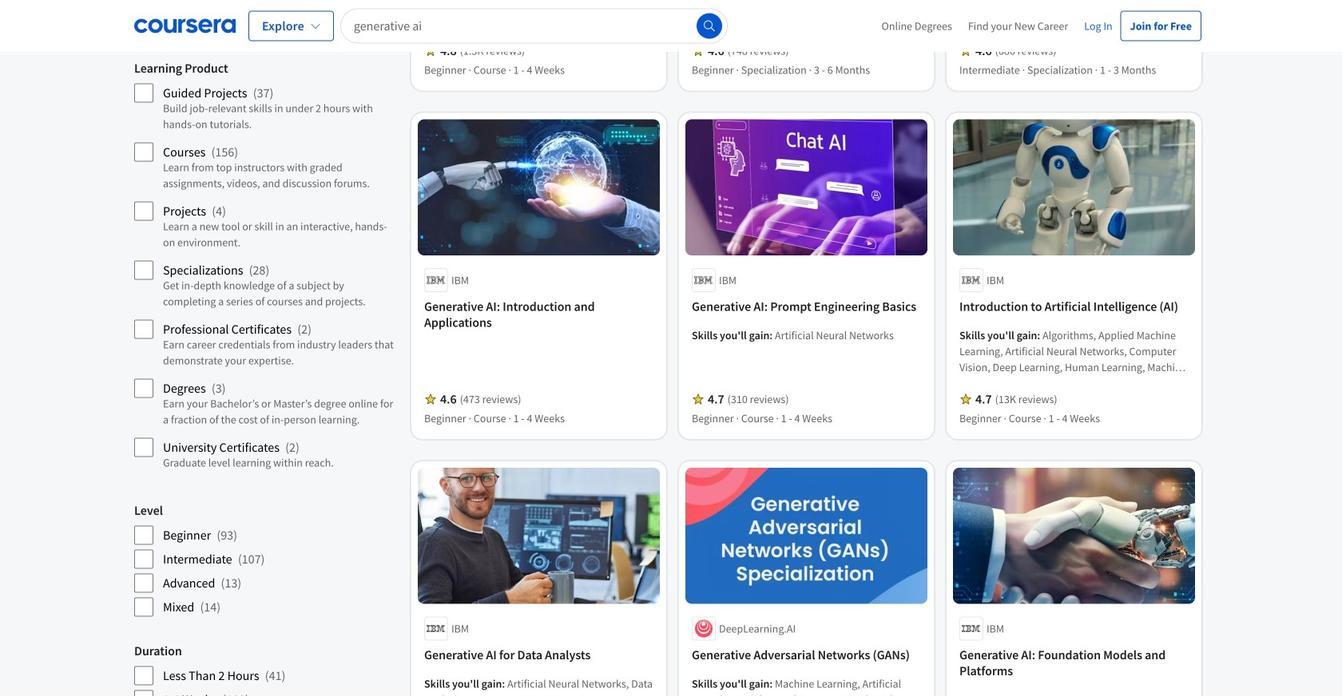Task type: describe. For each thing, give the bounding box(es) containing it.
coursera image
[[134, 13, 236, 39]]

3 group from the top
[[134, 644, 396, 697]]

0 horizontal spatial (4.6 stars) element
[[440, 391, 457, 407]]

What do you want to learn? text field
[[340, 8, 728, 44]]



Task type: locate. For each thing, give the bounding box(es) containing it.
2 vertical spatial group
[[134, 644, 396, 697]]

2 group from the top
[[134, 503, 396, 618]]

1 horizontal spatial (4.6 stars) element
[[708, 43, 725, 59]]

2 horizontal spatial (4.6 stars) element
[[976, 43, 992, 59]]

None search field
[[340, 8, 728, 44]]

group
[[134, 60, 396, 477], [134, 503, 396, 618], [134, 644, 396, 697]]

2 (4.7 stars) element from the left
[[976, 391, 992, 407]]

1 group from the top
[[134, 60, 396, 477]]

1 (4.7 stars) element from the left
[[708, 391, 725, 407]]

0 vertical spatial group
[[134, 60, 396, 477]]

1 horizontal spatial (4.7 stars) element
[[976, 391, 992, 407]]

1 vertical spatial group
[[134, 503, 396, 618]]

(4.8 stars) element
[[440, 43, 457, 59]]

0 horizontal spatial (4.7 stars) element
[[708, 391, 725, 407]]

(4.6 stars) element
[[708, 43, 725, 59], [976, 43, 992, 59], [440, 391, 457, 407]]

(4.7 stars) element
[[708, 391, 725, 407], [976, 391, 992, 407]]



Task type: vqa. For each thing, say whether or not it's contained in the screenshot.
(4.7 stars) element
yes



